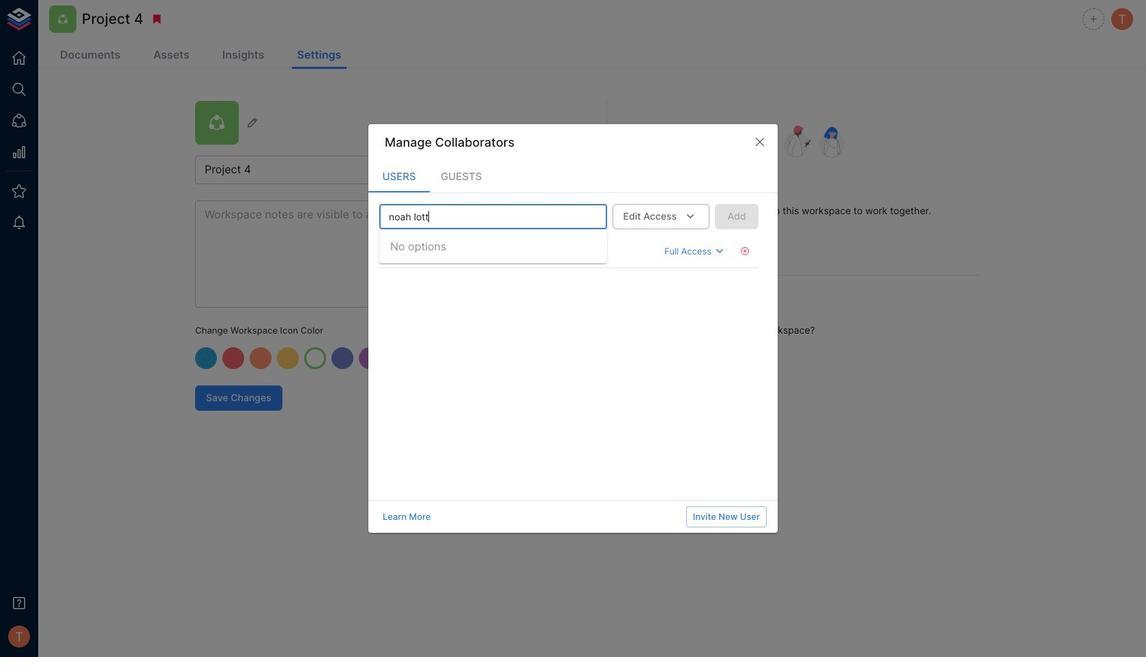 Task type: vqa. For each thing, say whether or not it's contained in the screenshot.
second help image
no



Task type: locate. For each thing, give the bounding box(es) containing it.
Workspace notes are visible to all members and guests. text field
[[195, 201, 574, 308]]

dialog
[[369, 124, 778, 533]]

tab list
[[369, 160, 778, 193]]

Workspace Name text field
[[195, 156, 574, 184]]



Task type: describe. For each thing, give the bounding box(es) containing it.
remove bookmark image
[[151, 13, 163, 25]]

Search to Add Users... text field
[[384, 208, 581, 225]]



